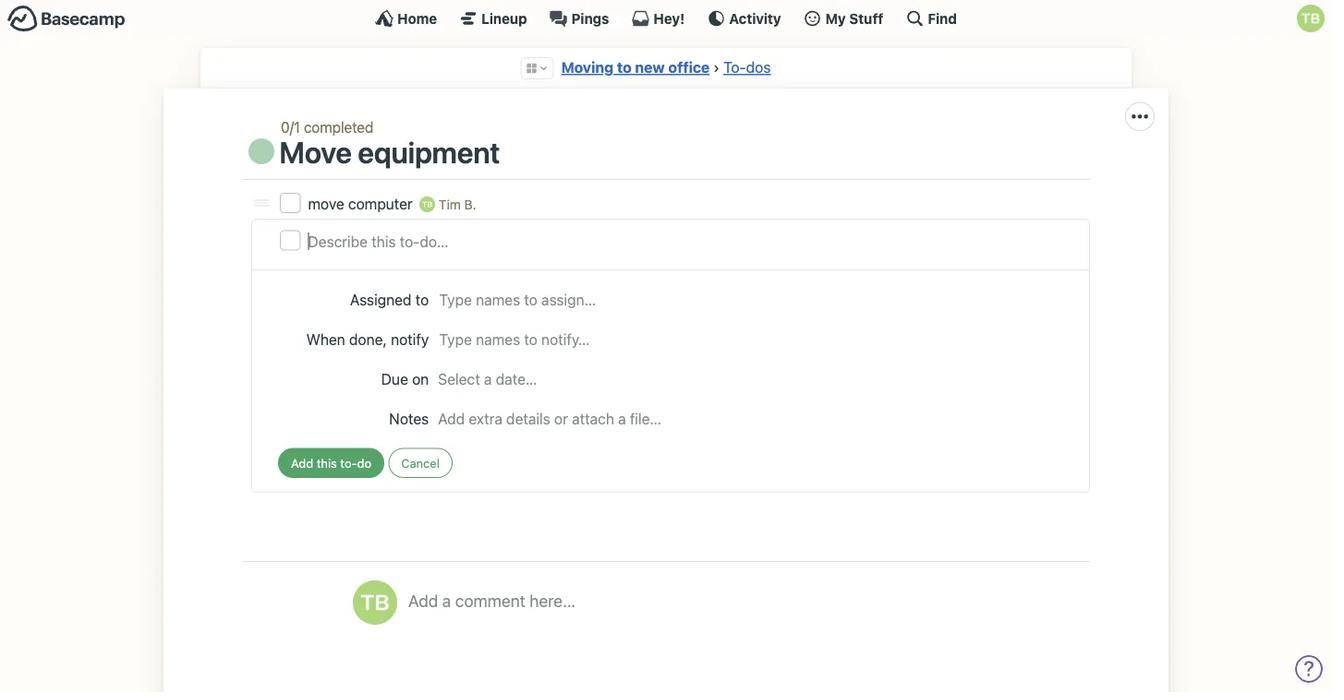 Task type: locate. For each thing, give the bounding box(es) containing it.
0 horizontal spatial to
[[415, 291, 429, 308]]

moving to new office
[[561, 59, 710, 76]]

hey! button
[[631, 9, 685, 28]]

› to-dos
[[713, 59, 771, 76]]

move computer
[[308, 195, 417, 213]]

move computer link
[[308, 195, 417, 213]]

due on
[[381, 371, 429, 388]]

my
[[826, 10, 846, 26]]

when done, notify
[[306, 331, 429, 348]]

done,
[[349, 331, 387, 348]]

assigned
[[350, 291, 412, 308]]

0 vertical spatial to
[[617, 59, 632, 76]]

0 horizontal spatial tim burton image
[[353, 581, 397, 626]]

pings button
[[549, 9, 609, 28]]

notify
[[391, 331, 429, 348]]

None submit
[[278, 449, 384, 479]]

tim burton image
[[1297, 5, 1325, 32], [353, 581, 397, 626]]

1 horizontal spatial to
[[617, 59, 632, 76]]

0/1 completed
[[281, 118, 373, 136]]

Due on text field
[[438, 368, 1063, 391]]

1 vertical spatial to
[[415, 291, 429, 308]]

move equipment link
[[279, 134, 500, 169]]

to right assigned
[[415, 291, 429, 308]]

home
[[397, 10, 437, 26]]

move
[[308, 195, 344, 213]]

Assigned to text field
[[438, 287, 1063, 312]]

To-do name text field
[[308, 230, 1076, 253]]

my stuff
[[826, 10, 884, 26]]

0/1
[[281, 118, 300, 136]]

tim
[[439, 197, 461, 212]]

my stuff button
[[803, 9, 884, 28]]

When done, notify text field
[[438, 327, 1063, 352]]

0 vertical spatial tim burton image
[[1297, 5, 1325, 32]]

to
[[617, 59, 632, 76], [415, 291, 429, 308]]

dos
[[746, 59, 771, 76]]

to left new at the top left of page
[[617, 59, 632, 76]]

›
[[713, 59, 720, 76]]

equipment
[[358, 134, 500, 169]]

when
[[306, 331, 345, 348]]

tim b.
[[439, 197, 476, 212]]



Task type: describe. For each thing, give the bounding box(es) containing it.
comment
[[455, 592, 526, 612]]

to-dos link
[[723, 59, 771, 76]]

due
[[381, 371, 408, 388]]

here…
[[530, 592, 576, 612]]

to-
[[723, 59, 746, 76]]

to for moving
[[617, 59, 632, 76]]

computer
[[348, 195, 413, 213]]

to for assigned
[[415, 291, 429, 308]]

pings
[[572, 10, 609, 26]]

lineup link
[[459, 9, 527, 28]]

1 vertical spatial tim burton image
[[353, 581, 397, 626]]

main element
[[0, 0, 1332, 36]]

moving
[[561, 59, 614, 76]]

lineup
[[482, 10, 527, 26]]

moving to new office link
[[561, 59, 710, 76]]

cancel
[[401, 456, 440, 470]]

move equipment
[[279, 134, 500, 169]]

home link
[[375, 9, 437, 28]]

Notes text field
[[438, 408, 1063, 431]]

office
[[668, 59, 710, 76]]

hey!
[[654, 10, 685, 26]]

b.
[[464, 197, 476, 212]]

activity
[[729, 10, 781, 26]]

1 horizontal spatial tim burton image
[[1297, 5, 1325, 32]]

new
[[635, 59, 665, 76]]

tim burton image
[[420, 197, 435, 212]]

tim b. link
[[439, 197, 476, 212]]

assigned to
[[350, 291, 429, 308]]

a
[[442, 592, 451, 612]]

activity link
[[707, 9, 781, 28]]

cancel button
[[388, 449, 453, 479]]

stuff
[[849, 10, 884, 26]]

completed
[[304, 118, 373, 136]]

add
[[408, 592, 438, 612]]

notes
[[389, 411, 429, 428]]

find button
[[906, 9, 957, 28]]

on
[[412, 371, 429, 388]]

add a comment here… button
[[408, 581, 1072, 664]]

0/1 completed link
[[281, 118, 373, 136]]

switch accounts image
[[7, 5, 126, 33]]

add a comment here…
[[408, 592, 576, 612]]

move
[[279, 134, 352, 169]]

find
[[928, 10, 957, 26]]



Task type: vqa. For each thing, say whether or not it's contained in the screenshot.
and
no



